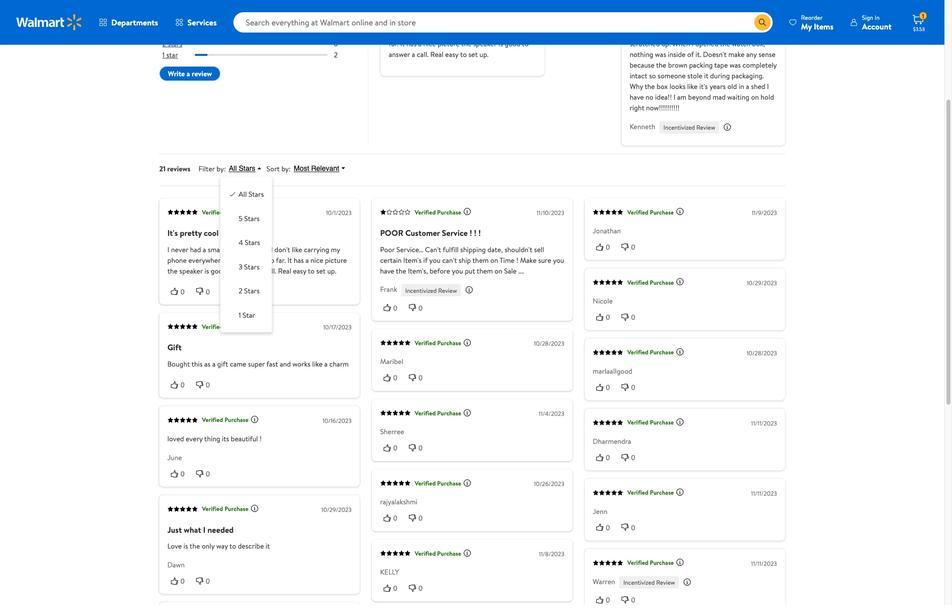 Task type: vqa. For each thing, say whether or not it's contained in the screenshot.
cool associated with It's pretty cool I never had a smart watch before. I don't like carrying my phone everywhere. I really like it so far. It has a nice picture the speaker is good to answer a call. Real easy to set up.
yes



Task type: locate. For each thing, give the bounding box(es) containing it.
the down the certain on the left top
[[396, 266, 407, 276]]

incentivized review information image for warren
[[684, 578, 692, 586]]

and right fast
[[280, 359, 291, 369]]

by: right filter
[[217, 164, 226, 174]]

1 horizontal spatial is
[[205, 266, 209, 276]]

by: right 'sort'
[[282, 164, 291, 174]]

1 up $3.53
[[923, 12, 925, 20]]

1 horizontal spatial cool
[[425, 2, 440, 14]]

stars left 'sort'
[[239, 165, 256, 173]]

1 horizontal spatial so
[[527, 28, 534, 38]]

1 horizontal spatial 10/29/2023
[[747, 279, 778, 287]]

box up idea!! on the top right
[[657, 81, 668, 91]]

incentivized down 'now!!!!!!!!!!'
[[664, 123, 696, 132]]

cool for it's pretty cool
[[204, 227, 219, 239]]

1 horizontal spatial 4
[[239, 238, 243, 248]]

empty box i opened the walmart box and instantly knew something wasn't right. the box was filthy and scratched up. when i opened the watch box, nothing was inside of it. doesn't make any sense because the brown packing tape was completely intact so someone stole it during packaging. why the box looks like it's years old in a shed i have no idea!! i am beyond mad waiting on hold right now!!!!!!!!!!
[[630, 2, 777, 113]]

watch inside i never had a smart watch before. i don't like carrying my phone everywhere. i really like it so far. it has a nice picture the speaker is good to answer a call. real easy to set up.
[[227, 244, 246, 254]]

2 vertical spatial incentivized review
[[624, 578, 676, 587]]

carrying inside i never had a smart watch before. i don't like carrying my phone everywhere. i really like it so far. it has a nice picture the speaker is good to answer a call. real easy to set up.
[[304, 244, 329, 254]]

1 vertical spatial good
[[211, 266, 227, 276]]

1 vertical spatial nice
[[311, 255, 324, 265]]

tape
[[715, 60, 729, 70]]

1 vertical spatial watch
[[733, 39, 751, 49]]

verified
[[202, 208, 223, 217], [415, 208, 436, 217], [628, 208, 649, 217], [628, 278, 649, 287], [202, 323, 223, 331], [415, 339, 436, 347], [628, 348, 649, 357], [415, 409, 436, 418], [202, 416, 223, 424], [628, 418, 649, 427], [415, 479, 436, 488], [628, 488, 649, 497], [202, 505, 223, 513], [415, 549, 436, 558], [628, 558, 649, 567]]

loved
[[168, 434, 184, 444]]

2 vertical spatial up.
[[328, 266, 337, 276]]

incentivized review information image
[[466, 286, 474, 294], [684, 578, 692, 586]]

cool inside it's pretty cool i never had a smart watch before. i don't like carrying my phone everywhere. i really like it so far. it has a nice picture the speaker is good to answer a call. real easy to set up.
[[425, 2, 440, 14]]

2 vertical spatial 2
[[239, 286, 243, 296]]

all right all stars radio
[[239, 190, 247, 200]]

verified purchase information image for nicole
[[677, 278, 685, 286]]

when
[[673, 39, 691, 49]]

date,
[[488, 244, 503, 254]]

up. inside i never had a smart watch before. i don't like carrying my phone everywhere. i really like it so far. it has a nice picture the speaker is good to answer a call. real easy to set up.
[[328, 266, 337, 276]]

1 horizontal spatial far.
[[389, 39, 399, 49]]

most
[[294, 165, 309, 173]]

good left 3 stars
[[211, 266, 227, 276]]

0 vertical spatial incentivized review information image
[[466, 286, 474, 294]]

just
[[168, 524, 182, 535]]

0 horizontal spatial carrying
[[304, 244, 329, 254]]

stars down 4 stars at top left
[[168, 28, 183, 37]]

1 for 1
[[923, 12, 925, 20]]

it inside empty box i opened the walmart box and instantly knew something wasn't right. the box was filthy and scratched up. when i opened the watch box, nothing was inside of it. doesn't make any sense because the brown packing tape was completely intact so someone stole it during packaging. why the box looks like it's years old in a shed i have no idea!! i am beyond mad waiting on hold right now!!!!!!!!!!
[[705, 71, 709, 81]]

really
[[491, 28, 507, 38], [231, 255, 248, 265]]

only
[[202, 541, 215, 551]]

1 horizontal spatial it
[[401, 39, 405, 49]]

walmart image
[[16, 14, 82, 31]]

stars for 2 stars
[[168, 39, 183, 49]]

review for kenneth
[[697, 123, 716, 132]]

can't
[[443, 255, 457, 265]]

have down the certain on the left top
[[380, 266, 395, 276]]

up. inside it's pretty cool i never had a smart watch before. i don't like carrying my phone everywhere. i really like it so far. it has a nice picture the speaker is good to answer a call. real easy to set up.
[[480, 49, 489, 59]]

incentivized for warren
[[624, 578, 655, 587]]

2 stars
[[162, 39, 183, 49]]

3 up '2 stars'
[[239, 262, 243, 272]]

you right sure
[[553, 255, 565, 265]]

3 up 2 stars
[[162, 28, 166, 37]]

inside
[[669, 49, 686, 59]]

0 vertical spatial them
[[473, 255, 489, 265]]

all inside popup button
[[229, 165, 237, 173]]

1 horizontal spatial incentivized review information image
[[684, 578, 692, 586]]

4 down 5
[[239, 238, 243, 248]]

10/16/2023
[[323, 416, 352, 425]]

0 vertical spatial had
[[412, 17, 423, 27]]

0 vertical spatial watch
[[449, 17, 467, 27]]

progress bar
[[195, 20, 328, 22], [195, 32, 328, 34], [195, 43, 328, 45], [195, 54, 328, 56]]

incentivized review right warren
[[624, 578, 676, 587]]

review
[[697, 123, 716, 132], [439, 286, 457, 295], [657, 578, 676, 587]]

by:
[[217, 164, 226, 174], [282, 164, 291, 174]]

items
[[815, 21, 834, 32]]

1 by: from the left
[[217, 164, 226, 174]]

2 horizontal spatial is
[[499, 39, 503, 49]]

verified purchase
[[202, 208, 249, 217], [415, 208, 462, 217], [628, 208, 674, 217], [628, 278, 674, 287], [202, 323, 249, 331], [415, 339, 462, 347], [628, 348, 674, 357], [415, 409, 462, 418], [202, 416, 249, 424], [628, 418, 674, 427], [415, 479, 462, 488], [628, 488, 674, 497], [202, 505, 249, 513], [415, 549, 462, 558], [628, 558, 674, 567]]

0 vertical spatial really
[[491, 28, 507, 38]]

on down shed
[[752, 92, 760, 102]]

waiting
[[728, 92, 750, 102]]

incentivized right warren
[[624, 578, 655, 587]]

verified purchase information image for jenn
[[677, 488, 685, 496]]

1 vertical spatial had
[[190, 244, 201, 254]]

stars for 3 stars
[[168, 28, 183, 37]]

0
[[334, 16, 338, 26], [334, 28, 338, 37], [334, 39, 338, 49], [607, 243, 610, 251], [632, 243, 636, 251], [181, 288, 185, 296], [206, 288, 210, 296], [394, 304, 398, 312], [419, 304, 423, 312], [607, 313, 610, 321], [632, 313, 636, 321], [394, 374, 398, 382], [419, 374, 423, 382], [181, 381, 185, 389], [206, 381, 210, 389], [607, 383, 610, 392], [632, 383, 636, 392], [394, 444, 398, 452], [419, 444, 423, 452], [607, 454, 610, 462], [632, 454, 636, 462], [181, 470, 185, 478], [206, 470, 210, 478], [394, 514, 398, 522], [419, 514, 423, 522], [607, 524, 610, 532], [632, 524, 636, 532], [181, 577, 185, 585], [206, 577, 210, 585], [394, 584, 398, 593], [419, 584, 423, 593], [607, 596, 610, 604], [632, 596, 636, 604]]

up.
[[662, 39, 671, 49], [480, 49, 489, 59], [328, 266, 337, 276]]

speaker down it's pretty cool
[[180, 266, 203, 276]]

2 for 2 stars
[[239, 286, 243, 296]]

easy
[[446, 49, 459, 59], [293, 266, 307, 276]]

don't
[[496, 17, 512, 27], [275, 244, 290, 254]]

them right put
[[477, 266, 493, 276]]

far. inside i never had a smart watch before. i don't like carrying my phone everywhere. i really like it so far. it has a nice picture the speaker is good to answer a call. real easy to set up.
[[276, 255, 286, 265]]

sherree
[[380, 427, 405, 437]]

the inside i never had a smart watch before. i don't like carrying my phone everywhere. i really like it so far. it has a nice picture the speaker is good to answer a call. real easy to set up.
[[168, 266, 178, 276]]

2 vertical spatial 11/11/2023
[[752, 559, 778, 568]]

them
[[473, 255, 489, 265], [477, 266, 493, 276]]

0 horizontal spatial don't
[[275, 244, 290, 254]]

on left sale
[[495, 266, 503, 276]]

3 stars
[[239, 262, 260, 272]]

incentivized review for frank
[[406, 286, 457, 295]]

1 star
[[162, 50, 178, 60]]

what
[[184, 524, 201, 535]]

1 horizontal spatial never
[[393, 17, 410, 27]]

opened down the
[[696, 39, 719, 49]]

0 horizontal spatial opened
[[634, 17, 657, 27]]

1 vertical spatial speaker
[[180, 266, 203, 276]]

incentivized down item's,
[[406, 286, 437, 295]]

item's
[[404, 255, 422, 265]]

1 vertical spatial 1
[[162, 50, 165, 60]]

1 vertical spatial easy
[[293, 266, 307, 276]]

the up no
[[645, 81, 656, 91]]

cool for it's pretty cool i never had a smart watch before. i don't like carrying my phone everywhere. i really like it so far. it has a nice picture the speaker is good to answer a call. real easy to set up.
[[425, 2, 440, 14]]

on down date,
[[491, 255, 499, 265]]

$3.53
[[914, 25, 926, 32]]

charm
[[330, 359, 349, 369]]

option group
[[229, 186, 264, 324]]

3 for 3 stars
[[162, 28, 166, 37]]

1 horizontal spatial don't
[[496, 17, 512, 27]]

1 horizontal spatial 10/28/2023
[[747, 349, 778, 357]]

in
[[875, 13, 880, 22]]

1 horizontal spatial 2
[[239, 286, 243, 296]]

0 horizontal spatial and
[[280, 359, 291, 369]]

0 horizontal spatial 1
[[162, 50, 165, 60]]

0 horizontal spatial has
[[294, 255, 304, 265]]

sale
[[505, 266, 517, 276]]

11/11/2023 for dharmendra
[[752, 419, 778, 428]]

1 progress bar from the top
[[195, 20, 328, 22]]

1 horizontal spatial smart
[[430, 17, 447, 27]]

all stars up all stars radio
[[229, 165, 256, 173]]

all stars right all stars radio
[[239, 190, 264, 200]]

0 vertical spatial it
[[401, 39, 405, 49]]

sign in account
[[863, 13, 892, 32]]

Walmart Site-Wide search field
[[234, 12, 773, 33]]

nice inside it's pretty cool i never had a smart watch before. i don't like carrying my phone everywhere. i really like it so far. it has a nice picture the speaker is good to answer a call. real easy to set up.
[[424, 39, 436, 49]]

walmart
[[670, 17, 696, 27]]

gift
[[217, 359, 228, 369]]

1 for 1 star
[[162, 50, 165, 60]]

smart inside it's pretty cool i never had a smart watch before. i don't like carrying my phone everywhere. i really like it so far. it has a nice picture the speaker is good to answer a call. real easy to set up.
[[430, 17, 447, 27]]

incentivized
[[664, 123, 696, 132], [406, 286, 437, 295], [624, 578, 655, 587]]

incentivized review down am
[[664, 123, 716, 132]]

real inside it's pretty cool i never had a smart watch before. i don't like carrying my phone everywhere. i really like it so far. it has a nice picture the speaker is good to answer a call. real easy to set up.
[[431, 49, 444, 59]]

1 11/11/2023 from the top
[[752, 419, 778, 428]]

progress bar for 4 stars
[[195, 20, 328, 22]]

nice
[[424, 39, 436, 49], [311, 255, 324, 265]]

dharmendra
[[593, 436, 632, 446]]

0 horizontal spatial call.
[[265, 266, 277, 276]]

0 horizontal spatial 4
[[162, 16, 167, 26]]

0 horizontal spatial my
[[331, 244, 340, 254]]

3 for 3 stars
[[239, 262, 243, 272]]

1 vertical spatial carrying
[[304, 244, 329, 254]]

0 horizontal spatial have
[[380, 266, 395, 276]]

3 progress bar from the top
[[195, 43, 328, 45]]

1 inside "option group"
[[239, 310, 241, 320]]

packaging.
[[732, 71, 764, 81]]

1 left star
[[162, 50, 165, 60]]

stars up 3 stars
[[169, 16, 183, 26]]

the down it's pretty cool
[[168, 266, 178, 276]]

all right filter by:
[[229, 165, 237, 173]]

2 11/11/2023 from the top
[[752, 489, 778, 498]]

3 11/11/2023 from the top
[[752, 559, 778, 568]]

11/4/2023
[[539, 410, 565, 418]]

speaker down search search box
[[474, 39, 497, 49]]

set inside it's pretty cool i never had a smart watch before. i don't like carrying my phone everywhere. i really like it so far. it has a nice picture the speaker is good to answer a call. real easy to set up.
[[469, 49, 478, 59]]

0 vertical spatial have
[[630, 92, 644, 102]]

real inside i never had a smart watch before. i don't like carrying my phone everywhere. i really like it so far. it has a nice picture the speaker is good to answer a call. real easy to set up.
[[278, 266, 292, 276]]

2 horizontal spatial 2
[[334, 50, 338, 60]]

you
[[430, 255, 441, 265], [553, 255, 565, 265], [452, 266, 463, 276]]

verified purchase information image for rajyalakshmi
[[464, 479, 472, 487]]

before. inside i never had a smart watch before. i don't like carrying my phone everywhere. i really like it so far. it has a nice picture the speaker is good to answer a call. real easy to set up.
[[247, 244, 269, 254]]

1 vertical spatial has
[[294, 255, 304, 265]]

1 vertical spatial it's
[[168, 227, 178, 239]]

any
[[747, 49, 757, 59]]

box up the
[[698, 17, 709, 27]]

0 horizontal spatial picture
[[325, 255, 347, 265]]

is right love
[[184, 541, 188, 551]]

2 vertical spatial watch
[[227, 244, 246, 254]]

review for frank
[[439, 286, 457, 295]]

1 vertical spatial my
[[331, 244, 340, 254]]

verified purchase information image for kelly
[[464, 549, 472, 557]]

good down search search box
[[505, 39, 521, 49]]

bought
[[168, 359, 190, 369]]

cool
[[425, 2, 440, 14], [204, 227, 219, 239]]

came
[[230, 359, 247, 369]]

stars inside popup button
[[239, 165, 256, 173]]

everywhere. inside i never had a smart watch before. i don't like carrying my phone everywhere. i really like it so far. it has a nice picture the speaker is good to answer a call. real easy to set up.
[[189, 255, 226, 265]]

phone
[[427, 28, 446, 38], [168, 255, 187, 265]]

1 vertical spatial far.
[[276, 255, 286, 265]]

purchase
[[225, 208, 249, 217], [438, 208, 462, 217], [650, 208, 674, 217], [650, 278, 674, 287], [225, 323, 249, 331], [438, 339, 462, 347], [650, 348, 674, 357], [438, 409, 462, 418], [225, 416, 249, 424], [650, 418, 674, 427], [438, 479, 462, 488], [650, 488, 674, 497], [225, 505, 249, 513], [438, 549, 462, 558], [650, 558, 674, 567]]

10/28/2023
[[534, 339, 565, 348], [747, 349, 778, 357]]

speaker inside i never had a smart watch before. i don't like carrying my phone everywhere. i really like it so far. it has a nice picture the speaker is good to answer a call. real easy to set up.
[[180, 266, 203, 276]]

stars down "5 stars"
[[245, 238, 260, 248]]

answer
[[389, 49, 410, 59], [237, 266, 258, 276]]

0 horizontal spatial before.
[[247, 244, 269, 254]]

was down the make in the right top of the page
[[730, 60, 741, 70]]

looks
[[670, 81, 686, 91]]

review
[[192, 69, 212, 79]]

0 vertical spatial incentivized review
[[664, 123, 716, 132]]

1 vertical spatial 4
[[239, 238, 243, 248]]

1
[[923, 12, 925, 20], [162, 50, 165, 60], [239, 310, 241, 320]]

0 horizontal spatial all
[[229, 165, 237, 173]]

and
[[711, 17, 722, 27], [759, 28, 770, 38], [280, 359, 291, 369]]

0 horizontal spatial up.
[[328, 266, 337, 276]]

4 progress bar from the top
[[195, 54, 328, 56]]

Search search field
[[234, 12, 773, 33]]

customer
[[406, 227, 440, 239]]

up. inside empty box i opened the walmart box and instantly knew something wasn't right. the box was filthy and scratched up. when i opened the watch box, nothing was inside of it. doesn't make any sense because the brown packing tape was completely intact so someone stole it during packaging. why the box looks like it's years old in a shed i have no idea!! i am beyond mad waiting on hold right now!!!!!!!!!!
[[662, 39, 671, 49]]

verified purchase information image for maribel
[[464, 339, 472, 347]]

and up the
[[711, 17, 722, 27]]

can't
[[425, 244, 442, 254]]

right
[[630, 103, 645, 113]]

1 vertical spatial have
[[380, 266, 395, 276]]

really inside i never had a smart watch before. i don't like carrying my phone everywhere. i really like it so far. it has a nice picture the speaker is good to answer a call. real easy to set up.
[[231, 255, 248, 265]]

why
[[630, 81, 644, 91]]

good inside it's pretty cool i never had a smart watch before. i don't like carrying my phone everywhere. i really like it so far. it has a nice picture the speaker is good to answer a call. real easy to set up.
[[505, 39, 521, 49]]

1 vertical spatial all stars
[[239, 190, 264, 200]]

1 horizontal spatial all
[[239, 190, 247, 200]]

10/1/2023
[[326, 209, 352, 217]]

i
[[389, 17, 391, 27], [493, 17, 495, 27], [630, 17, 632, 27], [487, 28, 489, 38], [692, 39, 694, 49], [768, 81, 770, 91], [674, 92, 676, 102], [168, 244, 169, 254], [271, 244, 273, 254], [228, 255, 230, 265], [203, 524, 206, 535]]

service
[[442, 227, 468, 239]]

don't inside i never had a smart watch before. i don't like carrying my phone everywhere. i really like it so far. it has a nice picture the speaker is good to answer a call. real easy to set up.
[[275, 244, 290, 254]]

easy inside it's pretty cool i never had a smart watch before. i don't like carrying my phone everywhere. i really like it so far. it has a nice picture the speaker is good to answer a call. real easy to set up.
[[446, 49, 459, 59]]

2 for 2 stars
[[162, 39, 166, 49]]

11/10/2023
[[537, 209, 565, 217]]

0 vertical spatial easy
[[446, 49, 459, 59]]

0 vertical spatial answer
[[389, 49, 410, 59]]

doesn't
[[704, 49, 727, 59]]

1 vertical spatial incentivized
[[406, 286, 437, 295]]

departments
[[111, 17, 158, 28]]

them down shipping
[[473, 255, 489, 265]]

incentivized review down before
[[406, 286, 457, 295]]

box right the
[[716, 28, 727, 38]]

0 vertical spatial nice
[[424, 39, 436, 49]]

0 horizontal spatial incentivized
[[406, 286, 437, 295]]

pretty for it's pretty cool i never had a smart watch before. i don't like carrying my phone everywhere. i really like it so far. it has a nice picture the speaker is good to answer a call. real easy to set up.
[[402, 2, 424, 14]]

packing
[[690, 60, 713, 70]]

verified purchase information image
[[464, 339, 472, 347], [464, 409, 472, 417], [251, 416, 259, 424], [677, 418, 685, 426], [677, 488, 685, 496], [251, 505, 259, 513], [464, 549, 472, 557], [677, 558, 685, 567]]

opened up something in the top of the page
[[634, 17, 657, 27]]

box
[[698, 17, 709, 27], [716, 28, 727, 38], [657, 81, 668, 91]]

2 horizontal spatial review
[[697, 123, 716, 132]]

account
[[863, 21, 892, 32]]

everywhere. inside it's pretty cool i never had a smart watch before. i don't like carrying my phone everywhere. i really like it so far. it has a nice picture the speaker is good to answer a call. real easy to set up.
[[448, 28, 485, 38]]

4
[[162, 16, 167, 26], [239, 238, 243, 248]]

have up right
[[630, 92, 644, 102]]

before. inside it's pretty cool i never had a smart watch before. i don't like carrying my phone everywhere. i really like it so far. it has a nice picture the speaker is good to answer a call. real easy to set up.
[[469, 17, 491, 27]]

had
[[412, 17, 423, 27], [190, 244, 201, 254]]

incentivized review information image
[[724, 123, 732, 131]]

really inside it's pretty cool i never had a smart watch before. i don't like carrying my phone everywhere. i really like it so far. it has a nice picture the speaker is good to answer a call. real easy to set up.
[[491, 28, 507, 38]]

it inside it's pretty cool i never had a smart watch before. i don't like carrying my phone everywhere. i really like it so far. it has a nice picture the speaker is good to answer a call. real easy to set up.
[[401, 39, 405, 49]]

picture inside it's pretty cool i never had a smart watch before. i don't like carrying my phone everywhere. i really like it so far. it has a nice picture the speaker is good to answer a call. real easy to set up.
[[438, 39, 460, 49]]

0 horizontal spatial incentivized review information image
[[466, 286, 474, 294]]

knew
[[751, 17, 767, 27]]

0 vertical spatial so
[[527, 28, 534, 38]]

marlaallgood
[[593, 366, 633, 376]]

you right if
[[430, 255, 441, 265]]

hold
[[761, 92, 775, 102]]

0 horizontal spatial 2
[[162, 39, 166, 49]]

0 vertical spatial don't
[[496, 17, 512, 27]]

0 vertical spatial real
[[431, 49, 444, 59]]

0 vertical spatial up.
[[662, 39, 671, 49]]

you left put
[[452, 266, 463, 276]]

0 vertical spatial all stars
[[229, 165, 256, 173]]

1 vertical spatial don't
[[275, 244, 290, 254]]

1 vertical spatial all
[[239, 190, 247, 200]]

1 horizontal spatial incentivized
[[624, 578, 655, 587]]

progress bar for 1 star
[[195, 54, 328, 56]]

fast
[[267, 359, 278, 369]]

it inside i never had a smart watch before. i don't like carrying my phone everywhere. i really like it so far. it has a nice picture the speaker is good to answer a call. real easy to set up.
[[262, 255, 266, 265]]

was down the instantly on the right of page
[[729, 28, 740, 38]]

0 horizontal spatial smart
[[208, 244, 226, 254]]

0 vertical spatial and
[[711, 17, 722, 27]]

1 horizontal spatial my
[[416, 28, 425, 38]]

it's inside it's pretty cool i never had a smart watch before. i don't like carrying my phone everywhere. i really like it so far. it has a nice picture the speaker is good to answer a call. real easy to set up.
[[389, 2, 400, 14]]

stars down 3 stars
[[168, 39, 183, 49]]

2 progress bar from the top
[[195, 32, 328, 34]]

4 up 3 stars
[[162, 16, 167, 26]]

never inside it's pretty cool i never had a smart watch before. i don't like carrying my phone everywhere. i really like it so far. it has a nice picture the speaker is good to answer a call. real easy to set up.
[[393, 17, 410, 27]]

0 vertical spatial cool
[[425, 2, 440, 14]]

1 horizontal spatial and
[[711, 17, 722, 27]]

the inside it's pretty cool i never had a smart watch before. i don't like carrying my phone everywhere. i really like it so far. it has a nice picture the speaker is good to answer a call. real easy to set up.
[[462, 39, 472, 49]]

is down it's pretty cool
[[205, 266, 209, 276]]

10/28/2023 for maribel
[[534, 339, 565, 348]]

my
[[802, 21, 813, 32]]

2 vertical spatial stars
[[168, 39, 183, 49]]

0 vertical spatial pretty
[[402, 2, 424, 14]]

nice inside i never had a smart watch before. i don't like carrying my phone everywhere. i really like it so far. it has a nice picture the speaker is good to answer a call. real easy to set up.
[[311, 255, 324, 265]]

3 stars
[[162, 28, 183, 37]]

search icon image
[[759, 18, 767, 26]]

was left inside
[[656, 49, 667, 59]]

all stars inside popup button
[[229, 165, 256, 173]]

0 horizontal spatial so
[[268, 255, 275, 265]]

all
[[229, 165, 237, 173], [239, 190, 247, 200]]

0 horizontal spatial never
[[171, 244, 188, 254]]

verified purchase information image for dharmendra
[[677, 418, 685, 426]]

4 inside "option group"
[[239, 238, 243, 248]]

speaker
[[474, 39, 497, 49], [180, 266, 203, 276]]

10/29/2023
[[747, 279, 778, 287], [322, 505, 352, 514]]

0 horizontal spatial you
[[430, 255, 441, 265]]

0 vertical spatial picture
[[438, 39, 460, 49]]

0 horizontal spatial everywhere.
[[189, 255, 226, 265]]

the down search search box
[[462, 39, 472, 49]]

pretty inside it's pretty cool i never had a smart watch before. i don't like carrying my phone everywhere. i really like it so far. it has a nice picture the speaker is good to answer a call. real easy to set up.
[[402, 2, 424, 14]]

2 inside "option group"
[[239, 286, 243, 296]]

2 by: from the left
[[282, 164, 291, 174]]

0 vertical spatial 2
[[162, 39, 166, 49]]

and down search icon
[[759, 28, 770, 38]]

incentivized review for warren
[[624, 578, 676, 587]]

had inside i never had a smart watch before. i don't like carrying my phone everywhere. i really like it so far. it has a nice picture the speaker is good to answer a call. real easy to set up.
[[190, 244, 201, 254]]

poor customer service ! ! !
[[380, 227, 481, 239]]

is down search search box
[[499, 39, 503, 49]]

shipping
[[461, 244, 486, 254]]

verified purchase information image
[[464, 208, 472, 216], [677, 208, 685, 216], [677, 278, 685, 286], [677, 348, 685, 356], [464, 479, 472, 487]]

1 horizontal spatial 1
[[239, 310, 241, 320]]

put
[[465, 266, 476, 276]]

it
[[521, 28, 525, 38], [705, 71, 709, 81], [262, 255, 266, 265], [266, 541, 270, 551]]

2 vertical spatial 1
[[239, 310, 241, 320]]

1 vertical spatial set
[[317, 266, 326, 276]]

1 horizontal spatial have
[[630, 92, 644, 102]]

10/28/2023 for marlaallgood
[[747, 349, 778, 357]]

beyond
[[689, 92, 712, 102]]

0 horizontal spatial 3
[[162, 28, 166, 37]]

relevant
[[311, 165, 340, 173]]

the inside poor service...   can't fulfill shipping date, shouldn't sell certain item's if you can't ship them on time !   make sure you have the item's, before you put them on sale ....
[[396, 266, 407, 276]]

warren
[[593, 576, 616, 586]]

0 horizontal spatial review
[[439, 286, 457, 295]]

stars down 4 stars
[[244, 262, 260, 272]]

have inside empty box i opened the walmart box and instantly knew something wasn't right. the box was filthy and scratched up. when i opened the watch box, nothing was inside of it. doesn't make any sense because the brown packing tape was completely intact so someone stole it during packaging. why the box looks like it's years old in a shed i have no idea!! i am beyond mad waiting on hold right now!!!!!!!!!!
[[630, 92, 644, 102]]

1 left star on the left
[[239, 310, 241, 320]]



Task type: describe. For each thing, give the bounding box(es) containing it.
poor
[[380, 227, 404, 239]]

nothing
[[630, 49, 654, 59]]

had inside it's pretty cool i never had a smart watch before. i don't like carrying my phone everywhere. i really like it so far. it has a nice picture the speaker is good to answer a call. real easy to set up.
[[412, 17, 423, 27]]

services
[[188, 17, 217, 28]]

2 horizontal spatial and
[[759, 28, 770, 38]]

has inside i never had a smart watch before. i don't like carrying my phone everywhere. i really like it so far. it has a nice picture the speaker is good to answer a call. real easy to set up.
[[294, 255, 304, 265]]

0 vertical spatial was
[[729, 28, 740, 38]]

1 for 1 star
[[239, 310, 241, 320]]

carrying inside it's pretty cool i never had a smart watch before. i don't like carrying my phone everywhere. i really like it so far. it has a nice picture the speaker is good to answer a call. real easy to set up.
[[389, 28, 414, 38]]

a inside empty box i opened the walmart box and instantly knew something wasn't right. the box was filthy and scratched up. when i opened the watch box, nothing was inside of it. doesn't make any sense because the brown packing tape was completely intact so someone stole it during packaging. why the box looks like it's years old in a shed i have no idea!! i am beyond mad waiting on hold right now!!!!!!!!!!
[[747, 81, 750, 91]]

my inside it's pretty cool i never had a smart watch before. i don't like carrying my phone everywhere. i really like it so far. it has a nice picture the speaker is good to answer a call. real easy to set up.
[[416, 28, 425, 38]]

wasn't
[[664, 28, 683, 38]]

ship
[[459, 255, 471, 265]]

dawn
[[168, 560, 185, 570]]

by: for sort by:
[[282, 164, 291, 174]]

nicole
[[593, 296, 613, 306]]

filter by:
[[199, 164, 226, 174]]

11/9/2023
[[752, 209, 778, 217]]

call. inside i never had a smart watch before. i don't like carrying my phone everywhere. i really like it so far. it has a nice picture the speaker is good to answer a call. real easy to set up.
[[265, 266, 277, 276]]

good inside i never had a smart watch before. i don't like carrying my phone everywhere. i really like it so far. it has a nice picture the speaker is good to answer a call. real easy to set up.
[[211, 266, 227, 276]]

review for warren
[[657, 578, 676, 587]]

phone inside it's pretty cool i never had a smart watch before. i don't like carrying my phone everywhere. i really like it so far. it has a nice picture the speaker is good to answer a call. real easy to set up.
[[427, 28, 446, 38]]

1 horizontal spatial box
[[698, 17, 709, 27]]

i never had a smart watch before. i don't like carrying my phone everywhere. i really like it so far. it has a nice picture the speaker is good to answer a call. real easy to set up.
[[168, 244, 347, 276]]

stars down 3 stars
[[244, 286, 260, 296]]

incentivized for kenneth
[[664, 123, 696, 132]]

All Stars radio
[[229, 190, 237, 198]]

10/26/2023
[[534, 480, 565, 488]]

2 vertical spatial and
[[280, 359, 291, 369]]

1 vertical spatial was
[[656, 49, 667, 59]]

stars right 5
[[244, 214, 260, 224]]

so inside i never had a smart watch before. i don't like carrying my phone everywhere. i really like it so far. it has a nice picture the speaker is good to answer a call. real easy to set up.
[[268, 255, 275, 265]]

speaker inside it's pretty cool i never had a smart watch before. i don't like carrying my phone everywhere. i really like it so far. it has a nice picture the speaker is good to answer a call. real easy to set up.
[[474, 39, 497, 49]]

certain
[[380, 255, 402, 265]]

1 vertical spatial box
[[716, 28, 727, 38]]

way
[[216, 541, 228, 551]]

0 vertical spatial opened
[[634, 17, 657, 27]]

instantly
[[724, 17, 750, 27]]

incentivized review information image for frank
[[466, 286, 474, 294]]

gift
[[168, 342, 182, 353]]

my inside i never had a smart watch before. i don't like carrying my phone everywhere. i really like it so far. it has a nice picture the speaker is good to answer a call. real easy to set up.
[[331, 244, 340, 254]]

19
[[333, 5, 339, 15]]

it's
[[700, 81, 708, 91]]

incentivized review for kenneth
[[664, 123, 716, 132]]

....
[[519, 266, 524, 276]]

box
[[655, 2, 669, 14]]

it's for it's pretty cool i never had a smart watch before. i don't like carrying my phone everywhere. i really like it so far. it has a nice picture the speaker is good to answer a call. real easy to set up.
[[389, 2, 400, 14]]

now!!!!!!!!!!
[[647, 103, 680, 113]]

it inside it's pretty cool i never had a smart watch before. i don't like carrying my phone everywhere. i really like it so far. it has a nice picture the speaker is good to answer a call. real easy to set up.
[[521, 28, 525, 38]]

reorder
[[802, 13, 823, 22]]

10/17/2023
[[323, 323, 352, 332]]

stars for 4 stars
[[169, 16, 183, 26]]

watch inside it's pretty cool i never had a smart watch before. i don't like carrying my phone everywhere. i really like it so far. it has a nice picture the speaker is good to answer a call. real easy to set up.
[[449, 17, 467, 27]]

if
[[424, 255, 428, 265]]

june
[[168, 453, 182, 462]]

4 for 4 stars
[[162, 16, 167, 26]]

most relevant button
[[291, 164, 351, 173]]

it inside i never had a smart watch before. i don't like carrying my phone everywhere. i really like it so far. it has a nice picture the speaker is good to answer a call. real easy to set up.
[[288, 255, 292, 265]]

11/11/2023 for jenn
[[752, 489, 778, 498]]

easy inside i never had a smart watch before. i don't like carrying my phone everywhere. i really like it so far. it has a nice picture the speaker is good to answer a call. real easy to set up.
[[293, 266, 307, 276]]

completely
[[743, 60, 777, 70]]

reviews
[[167, 164, 191, 174]]

the
[[703, 28, 714, 38]]

is inside i never had a smart watch before. i don't like carrying my phone everywhere. i really like it so far. it has a nice picture the speaker is good to answer a call. real easy to set up.
[[205, 266, 209, 276]]

all inside "option group"
[[239, 190, 247, 200]]

most relevant
[[294, 165, 340, 173]]

because
[[630, 60, 655, 70]]

have inside poor service...   can't fulfill shipping date, shouldn't sell certain item's if you can't ship them on time !   make sure you have the item's, before you put them on sale ....
[[380, 266, 395, 276]]

never inside i never had a smart watch before. i don't like carrying my phone everywhere. i really like it so far. it has a nice picture the speaker is good to answer a call. real easy to set up.
[[171, 244, 188, 254]]

smart inside i never had a smart watch before. i don't like carrying my phone everywhere. i really like it so far. it has a nice picture the speaker is good to answer a call. real easy to set up.
[[208, 244, 226, 254]]

so inside it's pretty cool i never had a smart watch before. i don't like carrying my phone everywhere. i really like it so far. it has a nice picture the speaker is good to answer a call. real easy to set up.
[[527, 28, 534, 38]]

0 horizontal spatial box
[[657, 81, 668, 91]]

progress bar for 3 stars
[[195, 32, 328, 34]]

write a review
[[168, 69, 212, 79]]

far. inside it's pretty cool i never had a smart watch before. i don't like carrying my phone everywhere. i really like it so far. it has a nice picture the speaker is good to answer a call. real easy to set up.
[[389, 39, 399, 49]]

answer inside i never had a smart watch before. i don't like carrying my phone everywhere. i really like it so far. it has a nice picture the speaker is good to answer a call. real easy to set up.
[[237, 266, 258, 276]]

call. inside it's pretty cool i never had a smart watch before. i don't like carrying my phone everywhere. i really like it so far. it has a nice picture the speaker is good to answer a call. real easy to set up.
[[417, 49, 429, 59]]

sort by:
[[267, 164, 291, 174]]

poor
[[380, 244, 395, 254]]

no
[[646, 92, 654, 102]]

star
[[166, 50, 178, 60]]

2 stars
[[239, 286, 260, 296]]

0 horizontal spatial 10/29/2023
[[322, 505, 352, 514]]

filter
[[199, 164, 215, 174]]

so inside empty box i opened the walmart box and instantly knew something wasn't right. the box was filthy and scratched up. when i opened the watch box, nothing was inside of it. doesn't make any sense because the brown packing tape was completely intact so someone stole it during packaging. why the box looks like it's years old in a shed i have no idea!! i am beyond mad waiting on hold right now!!!!!!!!!!
[[650, 71, 657, 81]]

2 horizontal spatial you
[[553, 255, 565, 265]]

it.
[[696, 49, 702, 59]]

option group containing all stars
[[229, 186, 264, 324]]

verified purchase information image for marlaallgood
[[677, 348, 685, 356]]

sense
[[759, 49, 776, 59]]

service...
[[397, 244, 424, 254]]

love is the only way to describe it
[[168, 541, 270, 551]]

bought this as a gift came super fast and works like a charm
[[168, 359, 349, 369]]

filthy
[[741, 28, 757, 38]]

2 vertical spatial was
[[730, 60, 741, 70]]

1 vertical spatial on
[[491, 255, 499, 265]]

brown
[[669, 60, 688, 70]]

by: for filter by:
[[217, 164, 226, 174]]

mad
[[713, 92, 726, 102]]

answer inside it's pretty cool i never had a smart watch before. i don't like carrying my phone everywhere. i really like it so far. it has a nice picture the speaker is good to answer a call. real easy to set up.
[[389, 49, 410, 59]]

watch inside empty box i opened the walmart box and instantly knew something wasn't right. the box was filthy and scratched up. when i opened the watch box, nothing was inside of it. doesn't make any sense because the brown packing tape was completely intact so someone stole it during packaging. why the box looks like it's years old in a shed i have no idea!! i am beyond mad waiting on hold right now!!!!!!!!!!
[[733, 39, 751, 49]]

the up doesn't
[[721, 39, 731, 49]]

loved every thing its beautiful !
[[168, 434, 262, 444]]

like inside empty box i opened the walmart box and instantly knew something wasn't right. the box was filthy and scratched up. when i opened the watch box, nothing was inside of it. doesn't make any sense because the brown packing tape was completely intact so someone stole it during packaging. why the box looks like it's years old in a shed i have no idea!! i am beyond mad waiting on hold right now!!!!!!!!!!
[[688, 81, 698, 91]]

all stars inside "option group"
[[239, 190, 264, 200]]

verified purchase information image for loved every thing its beautiful !
[[251, 416, 259, 424]]

2 vertical spatial on
[[495, 266, 503, 276]]

4 stars
[[239, 238, 260, 248]]

scratched
[[630, 39, 660, 49]]

reorder my items
[[802, 13, 834, 32]]

every
[[186, 434, 203, 444]]

the down box
[[659, 17, 669, 27]]

2 vertical spatial is
[[184, 541, 188, 551]]

stars right all stars radio
[[249, 190, 264, 200]]

on inside empty box i opened the walmart box and instantly knew something wasn't right. the box was filthy and scratched up. when i opened the watch box, nothing was inside of it. doesn't make any sense because the brown packing tape was completely intact so someone stole it during packaging. why the box looks like it's years old in a shed i have no idea!! i am beyond mad waiting on hold right now!!!!!!!!!!
[[752, 92, 760, 102]]

2 for 2
[[334, 50, 338, 60]]

1 vertical spatial them
[[477, 266, 493, 276]]

its
[[222, 434, 229, 444]]

4 for 4 stars
[[239, 238, 243, 248]]

poor service...   can't fulfill shipping date, shouldn't sell certain item's if you can't ship them on time !   make sure you have the item's, before you put them on sale ....
[[380, 244, 565, 276]]

right.
[[685, 28, 701, 38]]

sort
[[267, 164, 280, 174]]

just what i needed
[[168, 524, 234, 535]]

19 button
[[159, 5, 347, 15]]

progress bar for 2 stars
[[195, 43, 328, 45]]

don't inside it's pretty cool i never had a smart watch before. i don't like carrying my phone everywhere. i really like it so far. it has a nice picture the speaker is good to answer a call. real easy to set up.
[[496, 17, 512, 27]]

phone inside i never had a smart watch before. i don't like carrying my phone everywhere. i really like it so far. it has a nice picture the speaker is good to answer a call. real easy to set up.
[[168, 255, 187, 265]]

it's for it's pretty cool
[[168, 227, 178, 239]]

before
[[430, 266, 451, 276]]

set inside i never had a smart watch before. i don't like carrying my phone everywhere. i really like it so far. it has a nice picture the speaker is good to answer a call. real easy to set up.
[[317, 266, 326, 276]]

incentivized for frank
[[406, 286, 437, 295]]

write a review link
[[159, 66, 221, 81]]

picture inside i never had a smart watch before. i don't like carrying my phone everywhere. i really like it so far. it has a nice picture the speaker is good to answer a call. real easy to set up.
[[325, 255, 347, 265]]

kelly
[[380, 567, 399, 577]]

! inside poor service...   can't fulfill shipping date, shouldn't sell certain item's if you can't ship them on time !   make sure you have the item's, before you put them on sale ....
[[517, 255, 519, 265]]

1 vertical spatial opened
[[696, 39, 719, 49]]

verified purchase information image for jonathan
[[677, 208, 685, 216]]

it's pretty cool
[[168, 227, 219, 239]]

departments button
[[91, 10, 167, 35]]

am
[[678, 92, 687, 102]]

sell
[[535, 244, 545, 254]]

shed
[[752, 81, 766, 91]]

5
[[239, 214, 243, 224]]

it's pretty cool i never had a smart watch before. i don't like carrying my phone everywhere. i really like it so far. it has a nice picture the speaker is good to answer a call. real easy to set up.
[[389, 2, 534, 59]]

pretty for it's pretty cool
[[180, 227, 202, 239]]

has inside it's pretty cool i never had a smart watch before. i don't like carrying my phone everywhere. i really like it so far. it has a nice picture the speaker is good to answer a call. real easy to set up.
[[407, 39, 417, 49]]

the left only
[[190, 541, 200, 551]]

verified purchase information image for sherree
[[464, 409, 472, 417]]

1 horizontal spatial you
[[452, 266, 463, 276]]

is inside it's pretty cool i never had a smart watch before. i don't like carrying my phone everywhere. i really like it so far. it has a nice picture the speaker is good to answer a call. real easy to set up.
[[499, 39, 503, 49]]

time
[[500, 255, 515, 265]]

the up "someone"
[[657, 60, 667, 70]]

love
[[168, 541, 182, 551]]

works
[[293, 359, 311, 369]]

21 reviews
[[159, 164, 191, 174]]

5 stars
[[239, 214, 260, 224]]

someone
[[658, 71, 686, 81]]

in
[[739, 81, 745, 91]]

write
[[168, 69, 185, 79]]

old
[[728, 81, 738, 91]]



